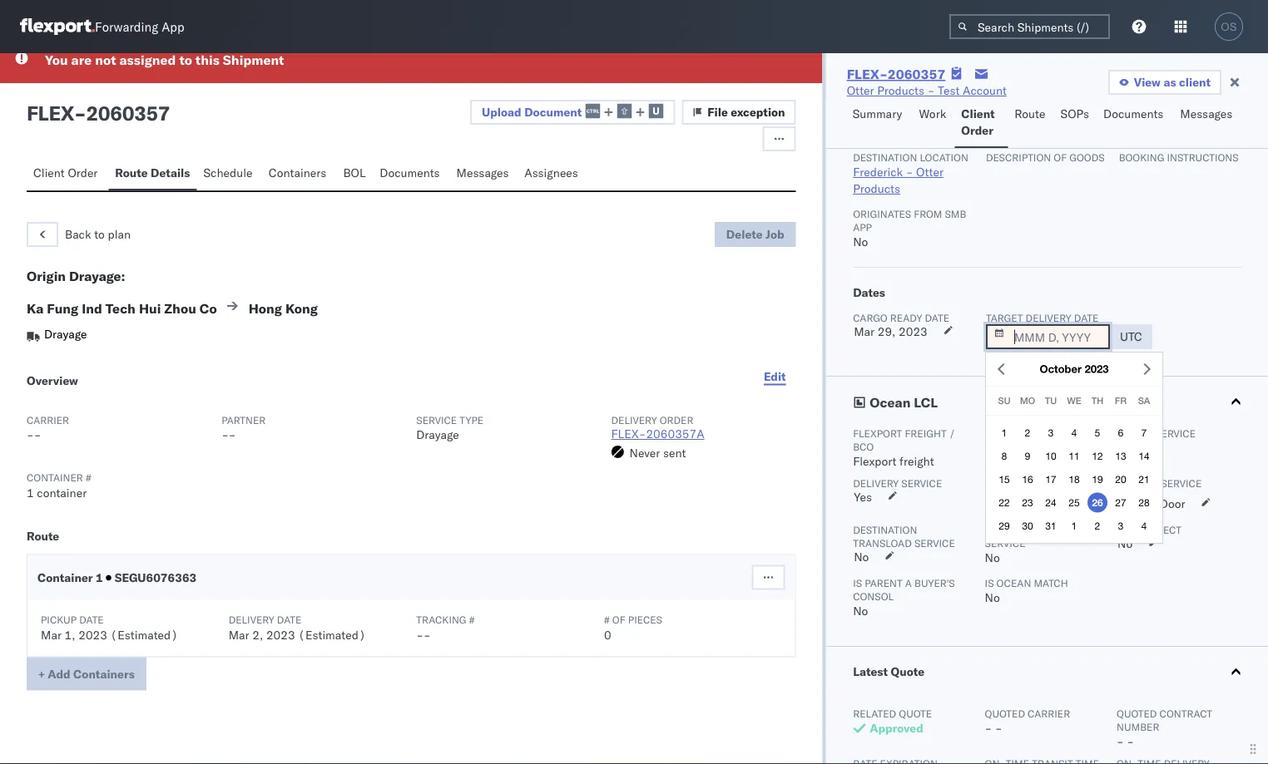 Task type: vqa. For each thing, say whether or not it's contained in the screenshot.
21
yes



Task type: describe. For each thing, give the bounding box(es) containing it.
os button
[[1210, 7, 1248, 46]]

- inside otter products - test account link
[[928, 83, 935, 98]]

2 vertical spatial route
[[27, 529, 59, 543]]

5 button
[[1088, 423, 1108, 443]]

0
[[604, 628, 611, 642]]

door to door
[[1117, 497, 1185, 511]]

incoterms
[[985, 427, 1042, 440]]

0 vertical spatial products
[[877, 83, 925, 98]]

ocean inside is ocean match no
[[996, 577, 1031, 590]]

# for --
[[469, 614, 475, 627]]

documents button for bol
[[373, 158, 450, 191]]

12
[[1092, 451, 1103, 462]]

0 vertical spatial 3 button
[[1041, 423, 1061, 443]]

contract
[[1159, 708, 1212, 720]]

are
[[71, 52, 92, 68]]

otter products - test account
[[847, 83, 1007, 98]]

drayage inside service type drayage
[[416, 428, 459, 442]]

delivery date mar 2, 2023 (estimated)
[[229, 614, 366, 642]]

mar for mar 2, 2023 (estimated)
[[229, 628, 249, 642]]

to left this
[[179, 52, 192, 68]]

order inside client order
[[961, 123, 994, 138]]

10 button
[[1041, 446, 1061, 466]]

ocean lcl button
[[826, 377, 1268, 427]]

1 horizontal spatial client
[[961, 107, 995, 121]]

pickup for pickup date mar 1, 2023 (estimated)
[[41, 614, 77, 627]]

23 button
[[1018, 493, 1038, 513]]

documents for sops
[[1103, 107, 1164, 121]]

is for buyer's
[[853, 577, 862, 590]]

ind
[[82, 300, 102, 317]]

6 button
[[1111, 423, 1131, 443]]

target
[[986, 312, 1023, 324]]

route for route details
[[115, 166, 148, 180]]

hui
[[139, 300, 161, 317]]

8
[[1002, 451, 1007, 462]]

4 for bottommost the 4 button
[[1141, 520, 1147, 532]]

to left plan on the left top of the page
[[94, 227, 105, 242]]

2 flexport from the top
[[853, 454, 896, 469]]

instructions
[[1167, 151, 1238, 164]]

service inside service type drayage
[[416, 414, 457, 426]]

pickup date mar 1, 2023 (estimated)
[[41, 614, 178, 642]]

messages for bol
[[457, 166, 509, 180]]

incoterms exw
[[985, 427, 1042, 456]]

a
[[905, 577, 912, 590]]

2023 down ready
[[898, 325, 927, 339]]

service right the 7 button
[[1155, 427, 1195, 440]]

27 button
[[1111, 493, 1131, 513]]

forwarding
[[95, 19, 158, 35]]

quoted carrier - -
[[985, 708, 1070, 736]]

month  2023-10 element
[[991, 421, 1157, 538]]

ready
[[890, 312, 922, 324]]

# for 1 container
[[86, 472, 91, 484]]

sa
[[1138, 396, 1150, 407]]

view as client button
[[1108, 70, 1222, 95]]

31 button
[[1041, 516, 1061, 536]]

we
[[1067, 396, 1082, 407]]

origin drayage:
[[27, 268, 125, 285]]

3 for the topmost 3 button
[[1048, 427, 1054, 439]]

date for cargo ready date
[[925, 312, 949, 324]]

bol
[[343, 166, 366, 180]]

0 vertical spatial otter
[[847, 83, 874, 98]]

origin
[[27, 268, 66, 285]]

1 horizontal spatial client order button
[[955, 99, 1008, 148]]

location
[[919, 151, 968, 164]]

15
[[999, 474, 1010, 485]]

as
[[1164, 75, 1176, 89]]

20
[[1115, 474, 1126, 485]]

flow
[[1116, 524, 1144, 536]]

service inside destination transload service
[[914, 537, 955, 550]]

0 vertical spatial 2
[[1025, 427, 1030, 439]]

direct
[[1146, 524, 1181, 536]]

never
[[630, 446, 660, 460]]

destination for frederick
[[853, 151, 917, 164]]

1,
[[65, 628, 75, 642]]

mar for mar 1, 2023 (estimated)
[[41, 628, 62, 642]]

0 horizontal spatial client order
[[33, 166, 98, 180]]

goods
[[1069, 151, 1104, 164]]

1 vertical spatial order
[[68, 166, 98, 180]]

22 button
[[994, 493, 1014, 513]]

you are not assigned to this shipment
[[45, 52, 284, 68]]

25 button
[[1064, 493, 1084, 513]]

flexport. image
[[20, 18, 95, 35]]

18
[[1069, 474, 1080, 485]]

date for 2,
[[277, 614, 302, 627]]

10
[[1045, 451, 1057, 462]]

transload
[[853, 537, 911, 550]]

tracking
[[416, 614, 466, 627]]

2,
[[252, 628, 263, 642]]

0 vertical spatial drayage
[[44, 327, 87, 342]]

1 vertical spatial 4 button
[[1134, 516, 1154, 536]]

1 horizontal spatial 3 button
[[1111, 516, 1131, 536]]

1 horizontal spatial 1 button
[[1064, 516, 1084, 536]]

container 1
[[37, 570, 106, 585]]

1 vertical spatial 2
[[1095, 520, 1100, 532]]

21 button
[[1134, 470, 1154, 490]]

work
[[919, 107, 946, 121]]

is ocean match no
[[985, 577, 1068, 605]]

delivery inside delivery date mar 2, 2023 (estimated)
[[229, 614, 274, 627]]

mo
[[1020, 396, 1035, 407]]

documents button for sops
[[1097, 99, 1174, 148]]

forwarding app link
[[20, 18, 184, 35]]

0 horizontal spatial 2 button
[[1018, 423, 1038, 443]]

Search Shipments (/) text field
[[949, 14, 1110, 39]]

assignees
[[524, 166, 578, 180]]

client
[[1179, 75, 1211, 89]]

ka fung ind tech hui zhou co
[[27, 300, 217, 317]]

freight for freight service
[[1116, 477, 1158, 490]]

flex-2060357a button
[[611, 427, 704, 441]]

22
[[999, 497, 1010, 509]]

messages button for sops
[[1174, 99, 1242, 148]]

19 button
[[1088, 470, 1108, 490]]

0 horizontal spatial client
[[33, 166, 65, 180]]

0 horizontal spatial 4 button
[[1064, 423, 1084, 443]]

MMM D, YYYY text field
[[986, 325, 1110, 350]]

tu
[[1045, 396, 1057, 407]]

7
[[1141, 427, 1147, 439]]

18 button
[[1064, 470, 1084, 490]]

originates from smb app no
[[853, 208, 966, 249]]

route details
[[115, 166, 190, 180]]

no inside originates from smb app no
[[853, 235, 868, 249]]

(estimated) for mar 2, 2023 (estimated)
[[298, 628, 366, 642]]

30
[[1022, 520, 1033, 532]]

28
[[1139, 497, 1150, 509]]

0 horizontal spatial client order button
[[27, 158, 108, 191]]

latest quote button
[[826, 647, 1268, 697]]

cargo
[[853, 312, 887, 324]]

partner
[[221, 414, 266, 426]]

flex
[[27, 101, 74, 126]]

th
[[1092, 396, 1104, 407]]

2 horizontal spatial mar
[[853, 325, 874, 339]]

29,
[[877, 325, 895, 339]]

carrier
[[1027, 708, 1070, 720]]



Task type: locate. For each thing, give the bounding box(es) containing it.
1 is from the left
[[853, 577, 862, 590]]

messages button up instructions
[[1174, 99, 1242, 148]]

1 quoted from the left
[[985, 708, 1025, 720]]

1 horizontal spatial 3
[[1118, 520, 1124, 532]]

1 vertical spatial products
[[853, 181, 900, 196]]

0 horizontal spatial freight
[[985, 477, 1026, 490]]

date inside the pickup date mar 1, 2023 (estimated)
[[79, 614, 104, 627]]

bco
[[853, 441, 873, 453]]

11 button
[[1064, 446, 1084, 466]]

0 horizontal spatial app
[[162, 19, 184, 35]]

yes for pickup
[[1117, 440, 1135, 455]]

order down flex - 2060357 at the left
[[68, 166, 98, 180]]

summary button
[[846, 99, 912, 148]]

0 vertical spatial client order button
[[955, 99, 1008, 148]]

otter up the summary
[[847, 83, 874, 98]]

freight left /
[[904, 427, 946, 440]]

2 button
[[1018, 423, 1038, 443], [1088, 516, 1108, 536]]

of left pieces
[[612, 614, 625, 627]]

1 horizontal spatial messages
[[1180, 107, 1233, 121]]

2 freight from the left
[[1116, 477, 1158, 490]]

flex-
[[847, 66, 888, 82], [611, 427, 646, 441]]

# up 0
[[604, 614, 610, 627]]

0 vertical spatial flex-
[[847, 66, 888, 82]]

1 vertical spatial container
[[37, 570, 93, 585]]

1 horizontal spatial delivery
[[611, 414, 657, 426]]

quoted
[[985, 708, 1025, 720], [1116, 708, 1157, 720]]

yes down 6
[[1117, 440, 1135, 455]]

of
[[1053, 151, 1067, 164], [612, 614, 625, 627]]

su
[[998, 396, 1011, 407]]

sops
[[1061, 107, 1089, 121]]

# inside tracking # --
[[469, 614, 475, 627]]

service inside 'doc turnover service'
[[985, 537, 1025, 550]]

date right ready
[[925, 312, 949, 324]]

messages for sops
[[1180, 107, 1233, 121]]

documents button right bol
[[373, 158, 450, 191]]

no inside is parent a buyer's consol no
[[853, 604, 868, 619]]

flex-2060357 link
[[847, 66, 946, 82]]

1 vertical spatial 4
[[1141, 520, 1147, 532]]

file
[[708, 105, 728, 119]]

client order button
[[955, 99, 1008, 148], [27, 158, 108, 191]]

flex- up the summary
[[847, 66, 888, 82]]

1 horizontal spatial (estimated)
[[298, 628, 366, 642]]

quoted inside quoted contract number - -
[[1116, 708, 1157, 720]]

2060357a
[[646, 427, 704, 441]]

16 button
[[1018, 470, 1038, 490]]

- inside destination location frederick - otter products
[[906, 165, 913, 179]]

documents right bol button
[[380, 166, 440, 180]]

# inside # of pieces 0
[[604, 614, 610, 627]]

of inside # of pieces 0
[[612, 614, 625, 627]]

freight type door to door
[[985, 477, 1053, 506]]

0 horizontal spatial 4
[[1072, 427, 1077, 439]]

is inside is ocean match no
[[985, 577, 994, 590]]

0 horizontal spatial 2
[[1025, 427, 1030, 439]]

2 is from the left
[[985, 577, 994, 590]]

1 vertical spatial service
[[1161, 477, 1201, 490]]

0 vertical spatial 3
[[1048, 427, 1054, 439]]

delivery down bco on the right bottom
[[853, 477, 899, 490]]

flexport freight / bco flexport freight
[[853, 427, 955, 469]]

1 horizontal spatial otter
[[916, 165, 943, 179]]

1 vertical spatial messages
[[457, 166, 509, 180]]

smb
[[944, 208, 966, 220]]

0 vertical spatial of
[[1053, 151, 1067, 164]]

3 button down 27 button
[[1111, 516, 1131, 536]]

/
[[949, 427, 955, 440]]

flex-2060357
[[847, 66, 946, 82]]

31
[[1045, 520, 1057, 532]]

destination up frederick
[[853, 151, 917, 164]]

1 (estimated) from the left
[[110, 628, 178, 642]]

exw
[[985, 441, 1010, 456]]

1 vertical spatial documents
[[380, 166, 440, 180]]

mar left 2,
[[229, 628, 249, 642]]

destination for service
[[853, 524, 917, 536]]

4
[[1072, 427, 1077, 439], [1141, 520, 1147, 532]]

messages down client
[[1180, 107, 1233, 121]]

date for target delivery date
[[1074, 312, 1098, 324]]

12 button
[[1088, 446, 1108, 466]]

1 vertical spatial otter
[[916, 165, 943, 179]]

route down container
[[27, 529, 59, 543]]

october 2023
[[1040, 363, 1109, 376]]

0 horizontal spatial date
[[925, 312, 949, 324]]

1 horizontal spatial 2
[[1095, 520, 1100, 532]]

1 vertical spatial client order
[[33, 166, 98, 180]]

tracking # --
[[416, 614, 475, 642]]

0 vertical spatial messages
[[1180, 107, 1233, 121]]

1 right 31 button
[[1072, 520, 1077, 532]]

to inside the freight type door to door
[[1013, 491, 1024, 506]]

client down flex
[[33, 166, 65, 180]]

edit button
[[754, 360, 796, 394]]

2 quoted from the left
[[1116, 708, 1157, 720]]

1 vertical spatial 2060357
[[86, 101, 170, 126]]

0 vertical spatial client
[[961, 107, 995, 121]]

1 vertical spatial flex-
[[611, 427, 646, 441]]

16
[[1022, 474, 1033, 485]]

no inside is ocean match no
[[985, 591, 1000, 605]]

date right delivery
[[1074, 312, 1098, 324]]

products inside destination location frederick - otter products
[[853, 181, 900, 196]]

1 inside the container # 1 container
[[27, 486, 34, 500]]

carrier --
[[27, 414, 69, 442]]

ocean left match
[[996, 577, 1031, 590]]

destination up transload
[[853, 524, 917, 536]]

1 destination from the top
[[853, 151, 917, 164]]

originates
[[853, 208, 911, 220]]

2 button up 9 button
[[1018, 423, 1038, 443]]

work button
[[912, 99, 955, 148]]

2023 right 2,
[[266, 628, 295, 642]]

2060357 up otter products - test account
[[888, 66, 946, 82]]

container inside the container # 1 container
[[27, 472, 83, 484]]

0 horizontal spatial messages
[[457, 166, 509, 180]]

messages button for bol
[[450, 158, 518, 191]]

-
[[928, 83, 935, 98], [74, 101, 86, 126], [906, 165, 913, 179], [27, 428, 34, 442], [34, 428, 41, 442], [221, 428, 229, 442], [229, 428, 236, 442], [416, 628, 424, 642], [424, 628, 431, 642], [985, 721, 992, 736], [995, 721, 1002, 736], [1116, 735, 1124, 749], [1127, 735, 1134, 749]]

1 horizontal spatial is
[[985, 577, 994, 590]]

type
[[1029, 477, 1053, 490]]

1 horizontal spatial 4 button
[[1134, 516, 1154, 536]]

carrier
[[27, 414, 69, 426]]

2 date from the left
[[1074, 312, 1098, 324]]

quoted for number
[[1116, 708, 1157, 720]]

0 vertical spatial 2 button
[[1018, 423, 1038, 443]]

0 vertical spatial documents
[[1103, 107, 1164, 121]]

quoted up the number
[[1116, 708, 1157, 720]]

0 vertical spatial 4 button
[[1064, 423, 1084, 443]]

is inside is parent a buyer's consol no
[[853, 577, 862, 590]]

documents for bol
[[380, 166, 440, 180]]

quoted left carrier
[[985, 708, 1025, 720]]

1 vertical spatial of
[[612, 614, 625, 627]]

1 vertical spatial delivery
[[853, 477, 899, 490]]

client order down account
[[961, 107, 995, 138]]

0 vertical spatial ocean
[[869, 394, 910, 411]]

doc
[[985, 524, 1006, 536]]

2023 inside the pickup date mar 1, 2023 (estimated)
[[78, 628, 107, 642]]

26 button
[[1088, 493, 1108, 513]]

quoted inside "quoted carrier - -"
[[985, 708, 1025, 720]]

1 left container
[[27, 486, 34, 500]]

0 horizontal spatial pickup
[[41, 614, 77, 627]]

2 date from the left
[[277, 614, 302, 627]]

flex- for 2060357a
[[611, 427, 646, 441]]

service type drayage
[[416, 414, 484, 442]]

1 vertical spatial documents button
[[373, 158, 450, 191]]

0 horizontal spatial route
[[27, 529, 59, 543]]

pickup service
[[1116, 427, 1195, 440]]

freight inside the freight type door to door
[[985, 477, 1026, 490]]

1 date from the left
[[79, 614, 104, 627]]

2 up the 9
[[1025, 427, 1030, 439]]

freight service
[[1116, 477, 1201, 490]]

2 vertical spatial delivery
[[229, 614, 274, 627]]

13 button
[[1111, 446, 1131, 466]]

2023 right the 1,
[[78, 628, 107, 642]]

booking
[[1119, 151, 1164, 164]]

17 button
[[1041, 470, 1061, 490]]

service down flexport freight / bco flexport freight
[[901, 477, 942, 490]]

2 destination from the top
[[853, 524, 917, 536]]

otter inside destination location frederick - otter products
[[916, 165, 943, 179]]

order down account
[[961, 123, 994, 138]]

container # 1 container
[[27, 472, 91, 500]]

freight up 28
[[1116, 477, 1158, 490]]

0 horizontal spatial 1 button
[[994, 423, 1014, 443]]

of for description of goods
[[1053, 151, 1067, 164]]

1 up the pickup date mar 1, 2023 (estimated)
[[96, 570, 103, 585]]

route left details
[[115, 166, 148, 180]]

flex- for 2060357
[[847, 66, 888, 82]]

0 horizontal spatial 3
[[1048, 427, 1054, 439]]

mar left the 1,
[[41, 628, 62, 642]]

container up container
[[27, 472, 83, 484]]

1 horizontal spatial yes
[[1117, 440, 1135, 455]]

0 vertical spatial flexport
[[853, 427, 902, 440]]

1 vertical spatial client order button
[[27, 158, 108, 191]]

client order
[[961, 107, 995, 138], [33, 166, 98, 180]]

1 vertical spatial yes
[[853, 490, 872, 505]]

booking instructions
[[1119, 151, 1238, 164]]

service left type
[[416, 414, 457, 426]]

0 vertical spatial delivery
[[611, 414, 657, 426]]

sops button
[[1054, 99, 1097, 148]]

17
[[1045, 474, 1057, 485]]

2023 inside delivery date mar 2, 2023 (estimated)
[[266, 628, 295, 642]]

4 button
[[1064, 423, 1084, 443], [1134, 516, 1154, 536]]

# of pieces 0
[[604, 614, 662, 642]]

1 vertical spatial app
[[853, 221, 872, 233]]

container for container 1
[[37, 570, 93, 585]]

1 vertical spatial route
[[115, 166, 148, 180]]

messages button down upload
[[450, 158, 518, 191]]

frederick - otter products link
[[853, 165, 943, 196]]

flexport up bco on the right bottom
[[853, 427, 902, 440]]

ka
[[27, 300, 44, 317]]

drayage:
[[69, 268, 125, 285]]

0 vertical spatial documents button
[[1097, 99, 1174, 148]]

23
[[1022, 497, 1033, 509]]

flex- up never
[[611, 427, 646, 441]]

upload document button
[[470, 100, 675, 125]]

zhou
[[164, 300, 196, 317]]

0 vertical spatial service
[[416, 414, 457, 426]]

0 vertical spatial 4
[[1072, 427, 1077, 439]]

plan
[[108, 227, 131, 242]]

3 button up 10 button
[[1041, 423, 1061, 443]]

# up container
[[86, 472, 91, 484]]

0 horizontal spatial mar
[[41, 628, 62, 642]]

0 horizontal spatial messages button
[[450, 158, 518, 191]]

quote
[[890, 665, 924, 679]]

0 vertical spatial client order
[[961, 107, 995, 138]]

flexport down bco on the right bottom
[[853, 454, 896, 469]]

delivery for exw
[[853, 477, 899, 490]]

0 horizontal spatial date
[[79, 614, 104, 627]]

date inside delivery date mar 2, 2023 (estimated)
[[277, 614, 302, 627]]

latest
[[853, 665, 888, 679]]

of for # of pieces 0
[[612, 614, 625, 627]]

1 vertical spatial freight
[[899, 454, 934, 469]]

0 horizontal spatial flex-
[[611, 427, 646, 441]]

1 horizontal spatial #
[[469, 614, 475, 627]]

is down doc
[[985, 577, 994, 590]]

route left sops
[[1015, 107, 1046, 121]]

3 up 10
[[1048, 427, 1054, 439]]

1 horizontal spatial route
[[115, 166, 148, 180]]

app down originates
[[853, 221, 872, 233]]

1 vertical spatial messages button
[[450, 158, 518, 191]]

delivery up flex-2060357a
[[611, 414, 657, 426]]

1 freight from the left
[[985, 477, 1026, 490]]

yes down delivery service
[[853, 490, 872, 505]]

client order down flex
[[33, 166, 98, 180]]

service down doc
[[985, 537, 1025, 550]]

documents button up booking
[[1097, 99, 1174, 148]]

flex - 2060357
[[27, 101, 170, 126]]

back
[[65, 227, 91, 242]]

products down 'flex-2060357'
[[877, 83, 925, 98]]

route
[[1015, 107, 1046, 121], [115, 166, 148, 180], [27, 529, 59, 543]]

1 up exw
[[1002, 427, 1007, 439]]

0 vertical spatial freight
[[904, 427, 946, 440]]

(estimated) down segu6076363
[[110, 628, 178, 642]]

(estimated) inside delivery date mar 2, 2023 (estimated)
[[298, 628, 366, 642]]

documents
[[1103, 107, 1164, 121], [380, 166, 440, 180]]

hong
[[249, 300, 282, 317]]

24 button
[[1041, 493, 1061, 513]]

mar inside the pickup date mar 1, 2023 (estimated)
[[41, 628, 62, 642]]

client down account
[[961, 107, 995, 121]]

2 button down 26 "button"
[[1088, 516, 1108, 536]]

0 vertical spatial messages button
[[1174, 99, 1242, 148]]

29
[[999, 520, 1010, 532]]

4 button down "door to door"
[[1134, 516, 1154, 536]]

turnover
[[1009, 524, 1061, 536]]

1 horizontal spatial date
[[1074, 312, 1098, 324]]

1 horizontal spatial 4
[[1141, 520, 1147, 532]]

pieces
[[628, 614, 662, 627]]

container
[[27, 472, 83, 484], [37, 570, 93, 585]]

0 vertical spatial app
[[162, 19, 184, 35]]

1 horizontal spatial client order
[[961, 107, 995, 138]]

4 left 5
[[1072, 427, 1077, 439]]

# inside the container # 1 container
[[86, 472, 91, 484]]

delivery order
[[611, 414, 694, 426]]

0 horizontal spatial otter
[[847, 83, 874, 98]]

back to plan
[[65, 227, 131, 242]]

(estimated) inside the pickup date mar 1, 2023 (estimated)
[[110, 628, 178, 642]]

app
[[162, 19, 184, 35], [853, 221, 872, 233]]

documents down "view" on the top of page
[[1103, 107, 1164, 121]]

0 vertical spatial destination
[[853, 151, 917, 164]]

20 button
[[1111, 470, 1131, 490]]

container up the 1,
[[37, 570, 93, 585]]

1 horizontal spatial 2060357
[[888, 66, 946, 82]]

3 for rightmost 3 button
[[1118, 520, 1124, 532]]

app inside originates from smb app no
[[853, 221, 872, 233]]

2023
[[898, 325, 927, 339], [1085, 363, 1109, 376], [78, 628, 107, 642], [266, 628, 295, 642]]

mar 29, 2023
[[853, 325, 927, 339]]

destination inside destination location frederick - otter products
[[853, 151, 917, 164]]

freight up delivery service
[[899, 454, 934, 469]]

1 date from the left
[[925, 312, 949, 324]]

5
[[1095, 427, 1100, 439]]

mar inside delivery date mar 2, 2023 (estimated)
[[229, 628, 249, 642]]

route for route button
[[1015, 107, 1046, 121]]

client
[[961, 107, 995, 121], [33, 166, 65, 180]]

delivery for --
[[611, 414, 657, 426]]

6
[[1118, 427, 1124, 439]]

route button
[[1008, 99, 1054, 148]]

ocean inside ocean lcl button
[[869, 394, 910, 411]]

to down freight service
[[1146, 497, 1156, 511]]

service up "door to door"
[[1161, 477, 1201, 490]]

ocean left 'lcl' at the bottom of the page
[[869, 394, 910, 411]]

client order button down account
[[955, 99, 1008, 148]]

1 vertical spatial drayage
[[416, 428, 459, 442]]

1 flexport from the top
[[853, 427, 902, 440]]

0 horizontal spatial documents
[[380, 166, 440, 180]]

2 horizontal spatial delivery
[[853, 477, 899, 490]]

to right 22
[[1013, 491, 1024, 506]]

1 horizontal spatial drayage
[[416, 428, 459, 442]]

1 vertical spatial flexport
[[853, 454, 896, 469]]

is up consol
[[853, 577, 862, 590]]

date for 1,
[[79, 614, 104, 627]]

# right tracking
[[469, 614, 475, 627]]

freight up 22 button
[[985, 477, 1026, 490]]

0 horizontal spatial delivery
[[229, 614, 274, 627]]

lcl
[[914, 394, 937, 411]]

pickup for pickup service
[[1116, 427, 1152, 440]]

2023 up th on the right
[[1085, 363, 1109, 376]]

details
[[151, 166, 190, 180]]

service up buyer's
[[914, 537, 955, 550]]

4 down "door to door"
[[1141, 520, 1147, 532]]

products down frederick
[[853, 181, 900, 196]]

freight for freight type door to door
[[985, 477, 1026, 490]]

of left "goods"
[[1053, 151, 1067, 164]]

app up you are not assigned to this shipment
[[162, 19, 184, 35]]

1 vertical spatial 2 button
[[1088, 516, 1108, 536]]

1 button up 8 "button"
[[994, 423, 1014, 443]]

order
[[660, 414, 694, 426]]

1 horizontal spatial of
[[1053, 151, 1067, 164]]

1 button down the 25 button
[[1064, 516, 1084, 536]]

1 vertical spatial pickup
[[41, 614, 77, 627]]

2 down 26
[[1095, 520, 1100, 532]]

client order button up 'back'
[[27, 158, 108, 191]]

0 horizontal spatial quoted
[[985, 708, 1025, 720]]

account
[[963, 83, 1007, 98]]

quoted for -
[[985, 708, 1025, 720]]

october
[[1040, 363, 1082, 376]]

mar down cargo
[[853, 325, 874, 339]]

4 button left 5
[[1064, 423, 1084, 443]]

messages down upload
[[457, 166, 509, 180]]

yes for delivery
[[853, 490, 872, 505]]

30 button
[[1018, 516, 1038, 536]]

2 (estimated) from the left
[[298, 628, 366, 642]]

(estimated) for mar 1, 2023 (estimated)
[[110, 628, 178, 642]]

0 horizontal spatial yes
[[853, 490, 872, 505]]

container for container # 1 container
[[27, 472, 83, 484]]

1 horizontal spatial freight
[[1116, 477, 1158, 490]]

1 horizontal spatial service
[[1161, 477, 1201, 490]]

is for no
[[985, 577, 994, 590]]

2060357 down assigned
[[86, 101, 170, 126]]

0 vertical spatial 1 button
[[994, 423, 1014, 443]]

3 down 27
[[1118, 520, 1124, 532]]

1 vertical spatial destination
[[853, 524, 917, 536]]

4 for leftmost the 4 button
[[1072, 427, 1077, 439]]

destination inside destination transload service
[[853, 524, 917, 536]]

0 vertical spatial yes
[[1117, 440, 1135, 455]]

delivery up 2,
[[229, 614, 274, 627]]

27
[[1115, 497, 1126, 509]]

1 vertical spatial ocean
[[996, 577, 1031, 590]]

overview
[[27, 374, 78, 388]]

otter down location at top right
[[916, 165, 943, 179]]

0 horizontal spatial of
[[612, 614, 625, 627]]

kong
[[285, 300, 318, 317]]

containers
[[269, 166, 326, 180]]

pickup inside the pickup date mar 1, 2023 (estimated)
[[41, 614, 77, 627]]

(estimated) right 2,
[[298, 628, 366, 642]]

0 vertical spatial 2060357
[[888, 66, 946, 82]]



